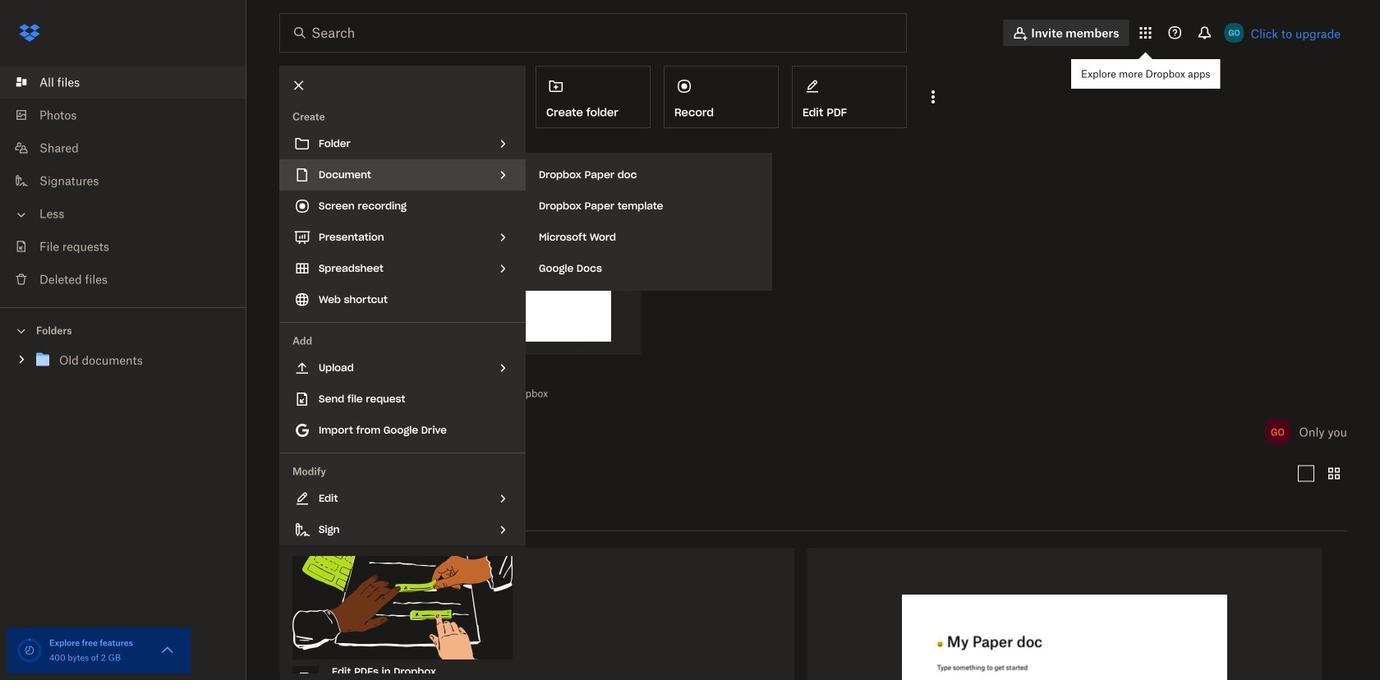 Task type: vqa. For each thing, say whether or not it's contained in the screenshot.
Pro Trial element
no



Task type: locate. For each thing, give the bounding box(es) containing it.
menu
[[279, 66, 526, 681], [526, 153, 773, 291]]

dropbox image
[[13, 16, 46, 49]]

list
[[0, 56, 247, 307]]

file, _ my paper doc.paper row
[[808, 548, 1323, 681]]

menu item
[[279, 128, 526, 159], [279, 159, 526, 191], [279, 191, 526, 222], [279, 222, 526, 253], [279, 253, 526, 284], [279, 284, 526, 316], [279, 353, 526, 384], [279, 384, 526, 415], [279, 415, 526, 446], [279, 483, 526, 515], [279, 515, 526, 546], [293, 660, 513, 681]]

list item
[[0, 66, 247, 99]]



Task type: describe. For each thing, give the bounding box(es) containing it.
less image
[[13, 207, 30, 223]]

close image
[[285, 72, 313, 99]]

folder, old documents row
[[280, 548, 795, 681]]



